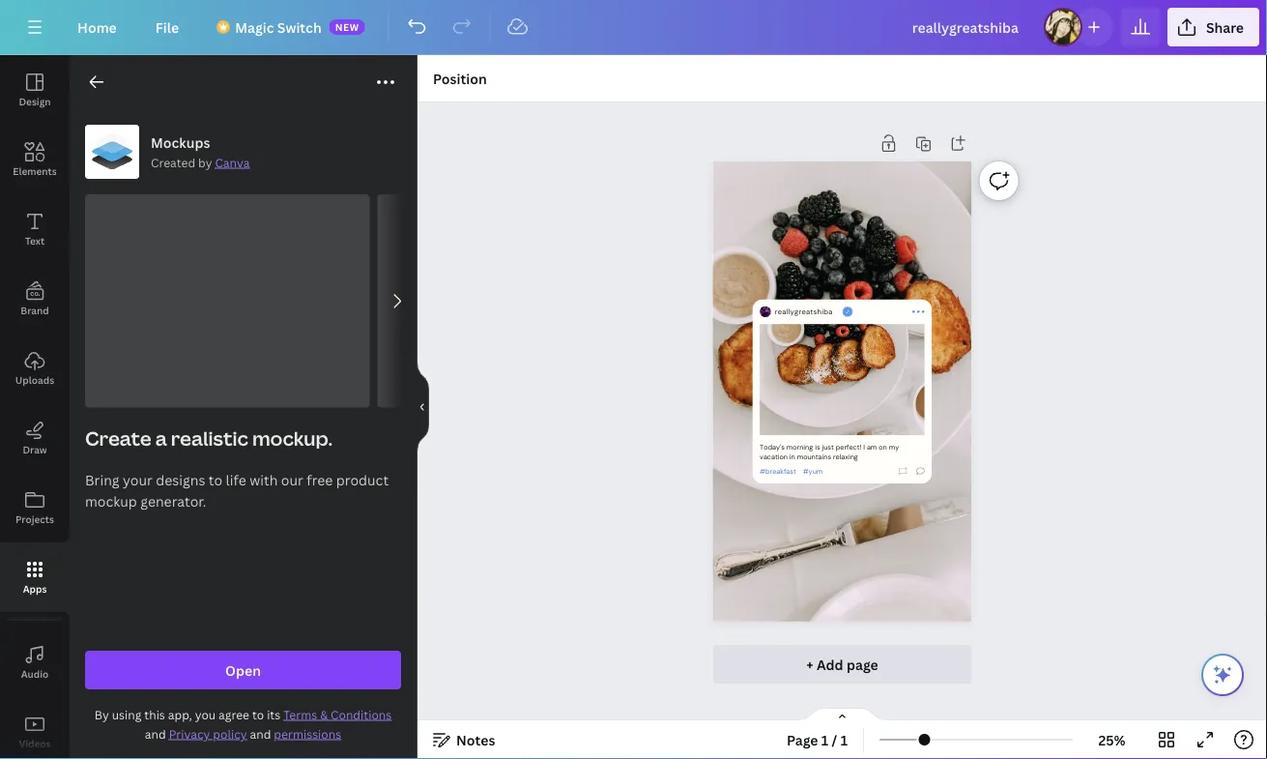 Task type: describe. For each thing, give the bounding box(es) containing it.
by
[[198, 154, 212, 170]]

mockups
[[151, 133, 210, 152]]

hide image
[[417, 361, 429, 454]]

to inside "bring your designs to life with our free product mockup generator."
[[209, 471, 223, 490]]

life
[[226, 471, 246, 490]]

to inside by using this app, you agree to its terms & conditions and privacy policy and permissions
[[252, 706, 264, 722]]

your
[[123, 471, 153, 490]]

canva
[[215, 154, 250, 170]]

free
[[307, 471, 333, 490]]

#yum
[[803, 467, 823, 476]]

agree
[[219, 706, 250, 722]]

share button
[[1168, 8, 1260, 46]]

2 1 from the left
[[841, 731, 848, 749]]

with
[[250, 471, 278, 490]]

permissions
[[274, 726, 342, 742]]

mountains
[[798, 452, 832, 461]]

show pages image
[[796, 707, 889, 722]]

2 and from the left
[[250, 726, 271, 742]]

videos
[[19, 737, 51, 750]]

draw button
[[0, 403, 70, 473]]

design button
[[0, 55, 70, 125]]

+ add page
[[807, 655, 879, 673]]

design
[[19, 95, 51, 108]]

Design title text field
[[897, 8, 1037, 46]]

our
[[281, 471, 303, 490]]

#breakfast
[[760, 467, 797, 476]]

canva link
[[215, 154, 250, 170]]

by
[[95, 706, 109, 722]]

bring your designs to life with our free product mockup generator.
[[85, 471, 389, 511]]

mockups created by canva
[[151, 133, 250, 170]]

text
[[25, 234, 45, 247]]

25% button
[[1081, 724, 1144, 755]]

draw
[[23, 443, 47, 456]]

permissions link
[[274, 726, 342, 742]]

text button
[[0, 194, 70, 264]]

magic switch
[[235, 18, 322, 36]]

its
[[267, 706, 281, 722]]

1 and from the left
[[145, 726, 166, 742]]

create
[[85, 425, 151, 452]]

morning
[[787, 442, 814, 451]]

perfect!
[[836, 442, 862, 451]]

created
[[151, 154, 196, 170]]

reallygreatshiba
[[775, 307, 833, 317]]

home
[[77, 18, 117, 36]]

videos button
[[0, 697, 70, 759]]

privacy
[[169, 726, 210, 742]]

canva assistant image
[[1212, 663, 1235, 687]]

notes button
[[425, 724, 503, 755]]

add
[[817, 655, 844, 673]]

policy
[[213, 726, 247, 742]]

projects button
[[0, 473, 70, 543]]

uploads
[[15, 373, 54, 386]]

mockup
[[85, 492, 137, 511]]

designs
[[156, 471, 205, 490]]

a
[[155, 425, 167, 452]]

new
[[335, 20, 360, 33]]

&
[[320, 706, 328, 722]]

product
[[336, 471, 389, 490]]

create a realistic mockup.
[[85, 425, 333, 452]]



Task type: locate. For each thing, give the bounding box(es) containing it.
to left the life
[[209, 471, 223, 490]]

apps
[[23, 582, 47, 595]]

0 horizontal spatial and
[[145, 726, 166, 742]]

am
[[868, 442, 878, 451]]

in
[[790, 452, 796, 461]]

switch
[[277, 18, 322, 36]]

file
[[155, 18, 179, 36]]

conditions
[[331, 706, 392, 722]]

page 1 / 1
[[787, 731, 848, 749]]

and down this
[[145, 726, 166, 742]]

relaxing
[[834, 452, 859, 461]]

1 1 from the left
[[822, 731, 829, 749]]

this
[[144, 706, 165, 722]]

today's morning is just perfect! i am on my vacation in mountains relaxing #breakfast #yum
[[760, 442, 900, 476]]

today's
[[760, 442, 785, 451]]

is
[[816, 442, 821, 451]]

i
[[864, 442, 866, 451]]

+
[[807, 655, 814, 673]]

1 horizontal spatial 1
[[841, 731, 848, 749]]

1 vertical spatial to
[[252, 706, 264, 722]]

projects
[[15, 513, 54, 526]]

audio button
[[0, 628, 70, 697]]

25%
[[1099, 731, 1126, 749]]

uploads button
[[0, 334, 70, 403]]

share
[[1207, 18, 1245, 36]]

terms & conditions link
[[284, 706, 392, 722]]

mockup.
[[252, 425, 333, 452]]

/
[[832, 731, 838, 749]]

elements button
[[0, 125, 70, 194]]

and down the its
[[250, 726, 271, 742]]

vacation
[[760, 452, 788, 461]]

1 horizontal spatial to
[[252, 706, 264, 722]]

position button
[[425, 63, 495, 94]]

audio
[[21, 667, 49, 680]]

generator.
[[140, 492, 206, 511]]

0 vertical spatial to
[[209, 471, 223, 490]]

1 left the /
[[822, 731, 829, 749]]

using
[[112, 706, 142, 722]]

on
[[879, 442, 888, 451]]

home link
[[62, 8, 132, 46]]

to left the its
[[252, 706, 264, 722]]

side panel tab list
[[0, 55, 70, 759]]

main menu bar
[[0, 0, 1268, 55]]

app,
[[168, 706, 192, 722]]

just
[[823, 442, 835, 451]]

1
[[822, 731, 829, 749], [841, 731, 848, 749]]

you
[[195, 706, 216, 722]]

and
[[145, 726, 166, 742], [250, 726, 271, 742]]

bring
[[85, 471, 120, 490]]

0 horizontal spatial to
[[209, 471, 223, 490]]

magic
[[235, 18, 274, 36]]

+ add page button
[[713, 645, 972, 684]]

brand
[[21, 304, 49, 317]]

1 right the /
[[841, 731, 848, 749]]

refresh outline image
[[900, 467, 908, 475]]

page
[[787, 731, 819, 749]]

position
[[433, 69, 487, 88]]

my
[[890, 442, 900, 451]]

file button
[[140, 8, 195, 46]]

notes
[[456, 731, 496, 749]]

privacy policy link
[[169, 726, 247, 742]]

elements
[[13, 164, 57, 177]]

realistic
[[171, 425, 248, 452]]

brand button
[[0, 264, 70, 334]]

terms
[[284, 706, 317, 722]]

by using this app, you agree to its terms & conditions and privacy policy and permissions
[[95, 706, 392, 742]]

1 horizontal spatial and
[[250, 726, 271, 742]]

0 horizontal spatial 1
[[822, 731, 829, 749]]

mockups's icon image
[[85, 125, 139, 179]]

apps button
[[0, 543, 70, 612]]

open
[[225, 661, 261, 679]]

page
[[847, 655, 879, 673]]

bubble image
[[917, 468, 925, 475]]

to
[[209, 471, 223, 490], [252, 706, 264, 722]]



Task type: vqa. For each thing, say whether or not it's contained in the screenshot.
community
no



